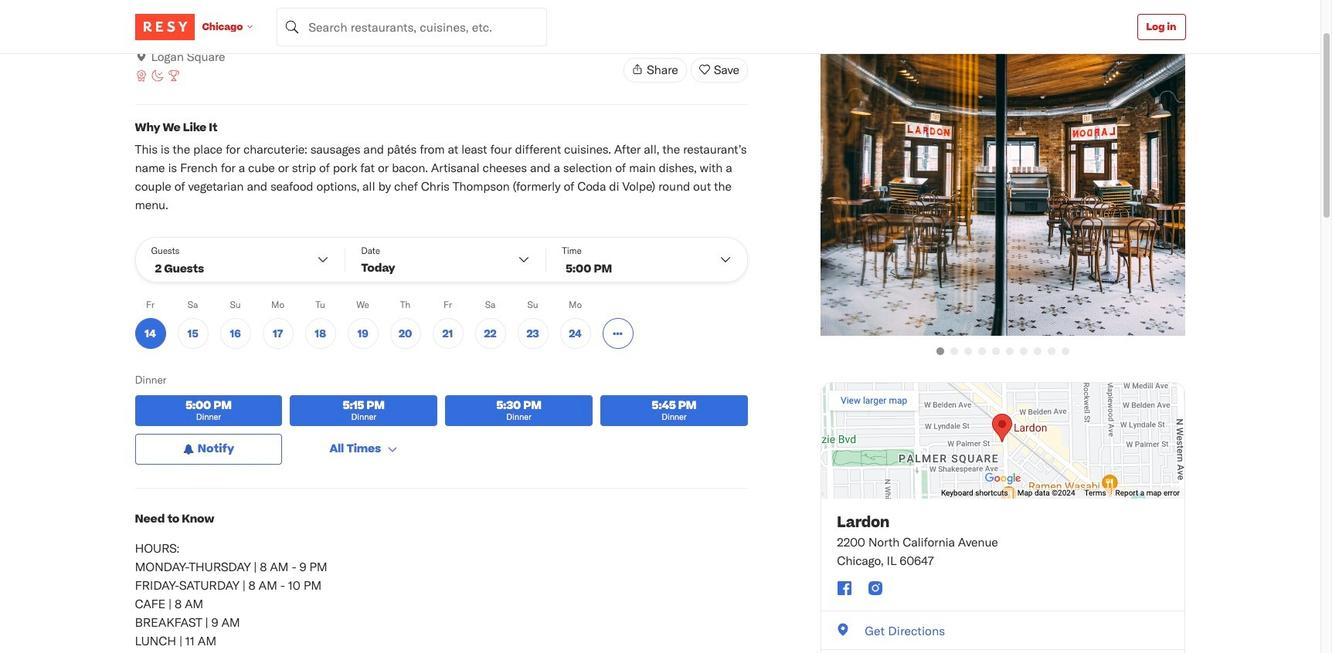Task type: describe. For each thing, give the bounding box(es) containing it.
4.9 out of 5 stars image
[[135, 30, 160, 46]]



Task type: locate. For each thing, give the bounding box(es) containing it.
None field
[[277, 7, 547, 46]]

Search restaurants, cuisines, etc. text field
[[277, 7, 547, 46]]



Task type: vqa. For each thing, say whether or not it's contained in the screenshot.
4.8 out of 5 stars icon
no



